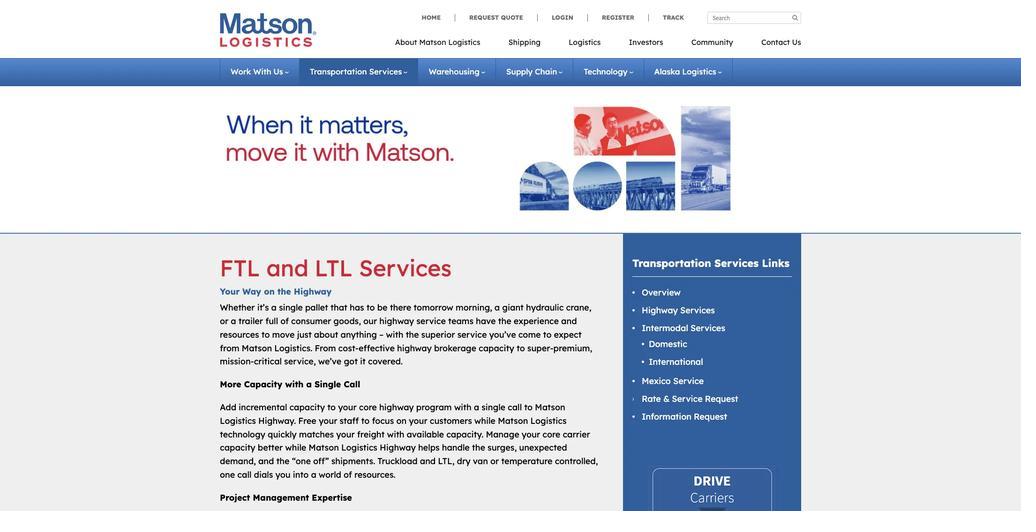 Task type: describe. For each thing, give the bounding box(es) containing it.
crane,
[[566, 303, 591, 313]]

move
[[272, 330, 295, 340]]

services up there at left bottom
[[359, 254, 452, 282]]

0 horizontal spatial on
[[264, 286, 275, 297]]

information request link
[[642, 412, 727, 422]]

service,
[[284, 357, 316, 367]]

track link
[[648, 14, 684, 21]]

services for transportation services
[[369, 67, 402, 76]]

goods,
[[334, 316, 361, 327]]

intermodal services link
[[642, 323, 725, 334]]

your up staff
[[338, 402, 357, 413]]

temperature
[[501, 456, 553, 467]]

tomorrow
[[414, 303, 453, 313]]

logistics link
[[555, 35, 615, 54]]

surges,
[[488, 443, 517, 454]]

anything
[[341, 330, 377, 340]]

a left giant
[[495, 303, 500, 313]]

of inside whether it's a single pallet that has to be there tomorrow morning, a giant hydraulic crane, or a trailer full of consumer goods, our highway service teams have the experience and resources to move just about anything – with the superior service you've come to expect from matson logistics. from cost-effective highway brokerage capacity to super-premium, mission-critical service, we've got it covered.
[[280, 316, 289, 327]]

experience
[[514, 316, 559, 327]]

off"
[[313, 456, 329, 467]]

manage
[[486, 429, 519, 440]]

international link
[[649, 357, 703, 367]]

transportation services link
[[310, 67, 408, 76]]

we've
[[318, 357, 342, 367]]

to down single
[[327, 402, 336, 413]]

giant
[[502, 303, 524, 313]]

1 vertical spatial while
[[285, 443, 306, 454]]

0 vertical spatial core
[[359, 402, 377, 413]]

a left single
[[306, 379, 312, 390]]

to left "be"
[[367, 303, 375, 313]]

ftl
[[220, 254, 260, 282]]

from
[[315, 343, 336, 354]]

superior
[[421, 330, 455, 340]]

track
[[663, 14, 684, 21]]

highway inside add incremental capacity to your core highway program with a single call to matson logistics highway. free your staff to focus on your customers while matson logistics technology quickly matches your freight with available capacity. manage your core carrier capacity better while matson logistics highway helps handle the surges, unexpected demand, and the "one off" shipments. truckload and ltl, dry van or temperature controlled, one call dials you into a world of resources.
[[379, 402, 414, 413]]

matson inside the about matson logistics link
[[419, 38, 446, 47]]

into
[[293, 470, 309, 481]]

that
[[331, 303, 347, 313]]

logistics up unexpected
[[531, 416, 567, 427]]

controlled,
[[555, 456, 598, 467]]

the up you
[[276, 456, 290, 467]]

links
[[762, 257, 790, 270]]

register
[[602, 14, 634, 21]]

ltl
[[315, 254, 353, 282]]

and up dials
[[258, 456, 274, 467]]

rate
[[642, 394, 661, 405]]

with down service,
[[285, 379, 304, 390]]

alaska logistics link
[[654, 67, 722, 76]]

handle
[[442, 443, 470, 454]]

incremental
[[239, 402, 287, 413]]

Search search field
[[708, 12, 801, 24]]

domestic
[[649, 339, 687, 350]]

to up freight
[[361, 416, 370, 427]]

login link
[[537, 14, 587, 21]]

staff
[[340, 416, 359, 427]]

customers
[[430, 416, 472, 427]]

2 vertical spatial request
[[694, 412, 727, 422]]

highway services link
[[642, 305, 715, 316]]

logistics inside "link"
[[569, 38, 601, 47]]

truckload
[[378, 456, 418, 467]]

ltl,
[[438, 456, 455, 467]]

investors link
[[615, 35, 677, 54]]

shipping link
[[494, 35, 555, 54]]

"one
[[292, 456, 311, 467]]

you've
[[489, 330, 516, 340]]

cost-
[[338, 343, 359, 354]]

or inside add incremental capacity to your core highway program with a single call to matson logistics highway. free your staff to focus on your customers while matson logistics technology quickly matches your freight with available capacity. manage your core carrier capacity better while matson logistics highway helps handle the surges, unexpected demand, and the "one off" shipments. truckload and ltl, dry van or temperature controlled, one call dials you into a world of resources.
[[490, 456, 499, 467]]

the left superior
[[406, 330, 419, 340]]

supply chain link
[[506, 67, 563, 76]]

highway services
[[642, 305, 715, 316]]

investors
[[629, 38, 663, 47]]

of inside add incremental capacity to your core highway program with a single call to matson logistics highway. free your staff to focus on your customers while matson logistics technology quickly matches your freight with available capacity. manage your core carrier capacity better while matson logistics highway helps handle the surges, unexpected demand, and the "one off" shipments. truckload and ltl, dry van or temperature controlled, one call dials you into a world of resources.
[[344, 470, 352, 481]]

our
[[363, 316, 377, 327]]

matson up manage
[[498, 416, 528, 427]]

focus
[[372, 416, 394, 427]]

rate & service request link
[[642, 394, 738, 405]]

project management expertise
[[220, 493, 352, 503]]

matson logistics image
[[220, 13, 316, 47]]

your
[[220, 286, 240, 297]]

0 vertical spatial request
[[469, 14, 499, 21]]

expect
[[554, 330, 582, 340]]

has
[[350, 303, 364, 313]]

mexico service
[[642, 376, 704, 387]]

technology
[[584, 67, 628, 76]]

request quote
[[469, 14, 523, 21]]

logistics down community link
[[682, 67, 716, 76]]

mexico service link
[[642, 376, 704, 387]]

or inside whether it's a single pallet that has to be there tomorrow morning, a giant hydraulic crane, or a trailer full of consumer goods, our highway service teams have the experience and resources to move just about anything – with the superior service you've come to expect from matson logistics. from cost-effective highway brokerage capacity to super-premium, mission-critical service, we've got it covered.
[[220, 316, 228, 327]]

about matson logistics
[[395, 38, 480, 47]]

helps
[[418, 443, 440, 454]]

to up unexpected
[[524, 402, 533, 413]]

chain
[[535, 67, 557, 76]]

capacity.
[[446, 429, 484, 440]]

world
[[319, 470, 341, 481]]

management
[[253, 493, 309, 503]]

community
[[691, 38, 733, 47]]

1 horizontal spatial call
[[508, 402, 522, 413]]

to down full at the left of page
[[261, 330, 270, 340]]

transportation services links section
[[611, 234, 813, 512]]

contact us
[[761, 38, 801, 47]]

domestic link
[[649, 339, 687, 350]]

work with us
[[231, 67, 283, 76]]

one
[[220, 470, 235, 481]]

the up van
[[472, 443, 485, 454]]

us inside top menu navigation
[[792, 38, 801, 47]]

matson up the off"
[[309, 443, 339, 454]]

a down whether
[[231, 316, 236, 327]]

services for transportation services links
[[715, 257, 759, 270]]

shipping
[[509, 38, 541, 47]]

top menu navigation
[[395, 35, 801, 54]]

it's
[[257, 303, 269, 313]]



Task type: vqa. For each thing, say whether or not it's contained in the screenshot.
the bottommost "core"
yes



Task type: locate. For each thing, give the bounding box(es) containing it.
a right the into
[[311, 470, 316, 481]]

logistics up "shipments."
[[341, 443, 377, 454]]

0 vertical spatial transportation
[[310, 67, 367, 76]]

free
[[298, 416, 316, 427]]

0 horizontal spatial or
[[220, 316, 228, 327]]

1 horizontal spatial while
[[474, 416, 496, 427]]

premium,
[[554, 343, 592, 354]]

with down the focus
[[387, 429, 404, 440]]

of right full at the left of page
[[280, 316, 289, 327]]

to down come
[[517, 343, 525, 354]]

transportation services
[[310, 67, 402, 76]]

your way on the highway
[[220, 286, 332, 297]]

your up available
[[409, 416, 427, 427]]

service down tomorrow
[[416, 316, 446, 327]]

while up manage
[[474, 416, 496, 427]]

1 horizontal spatial on
[[396, 416, 407, 427]]

0 vertical spatial of
[[280, 316, 289, 327]]

1 vertical spatial on
[[396, 416, 407, 427]]

highway
[[379, 316, 414, 327], [397, 343, 432, 354], [379, 402, 414, 413]]

2 horizontal spatial capacity
[[479, 343, 514, 354]]

–
[[379, 330, 384, 340]]

1 vertical spatial or
[[490, 456, 499, 467]]

us right contact
[[792, 38, 801, 47]]

highway inside add incremental capacity to your core highway program with a single call to matson logistics highway. free your staff to focus on your customers while matson logistics technology quickly matches your freight with available capacity. manage your core carrier capacity better while matson logistics highway helps handle the surges, unexpected demand, and the "one off" shipments. truckload and ltl, dry van or temperature controlled, one call dials you into a world of resources.
[[380, 443, 416, 454]]

while up "one
[[285, 443, 306, 454]]

us
[[792, 38, 801, 47], [273, 67, 283, 76]]

consumer
[[291, 316, 331, 327]]

better
[[258, 443, 283, 454]]

the up you've
[[498, 316, 511, 327]]

1 vertical spatial service
[[457, 330, 487, 340]]

0 horizontal spatial of
[[280, 316, 289, 327]]

rate & service request
[[642, 394, 738, 405]]

got
[[344, 357, 358, 367]]

service up rate & service request link at right
[[673, 376, 704, 387]]

0 vertical spatial on
[[264, 286, 275, 297]]

single up manage
[[482, 402, 505, 413]]

or right van
[[490, 456, 499, 467]]

1 vertical spatial core
[[543, 429, 560, 440]]

available
[[407, 429, 444, 440]]

0 horizontal spatial while
[[285, 443, 306, 454]]

way
[[242, 286, 261, 297]]

1 vertical spatial service
[[672, 394, 703, 405]]

with right the –
[[386, 330, 403, 340]]

request down rate & service request link at right
[[694, 412, 727, 422]]

and up expect on the right of the page
[[561, 316, 577, 327]]

whether it's a single pallet that has to be there tomorrow morning, a giant hydraulic crane, or a trailer full of consumer goods, our highway service teams have the experience and resources to move just about anything – with the superior service you've come to expect from matson logistics. from cost-effective highway brokerage capacity to super-premium, mission-critical service, we've got it covered.
[[220, 303, 592, 367]]

0 horizontal spatial transportation
[[310, 67, 367, 76]]

1 horizontal spatial of
[[344, 470, 352, 481]]

matson up critical
[[242, 343, 272, 354]]

request
[[469, 14, 499, 21], [705, 394, 738, 405], [694, 412, 727, 422]]

unexpected
[[519, 443, 567, 454]]

and inside whether it's a single pallet that has to be there tomorrow morning, a giant hydraulic crane, or a trailer full of consumer goods, our highway service teams have the experience and resources to move just about anything – with the superior service you've come to expect from matson logistics. from cost-effective highway brokerage capacity to super-premium, mission-critical service, we've got it covered.
[[561, 316, 577, 327]]

and down helps
[[420, 456, 436, 467]]

matson up carrier
[[535, 402, 565, 413]]

0 horizontal spatial us
[[273, 67, 283, 76]]

single inside add incremental capacity to your core highway program with a single call to matson logistics highway. free your staff to focus on your customers while matson logistics technology quickly matches your freight with available capacity. manage your core carrier capacity better while matson logistics highway helps handle the surges, unexpected demand, and the "one off" shipments. truckload and ltl, dry van or temperature controlled, one call dials you into a world of resources.
[[482, 402, 505, 413]]

core up the focus
[[359, 402, 377, 413]]

highway up truckload
[[380, 443, 416, 454]]

warehousing
[[429, 67, 480, 76]]

or down whether
[[220, 316, 228, 327]]

1 horizontal spatial highway
[[380, 443, 416, 454]]

highway up the focus
[[379, 402, 414, 413]]

2 vertical spatial capacity
[[220, 443, 255, 454]]

highway down the overview link
[[642, 305, 678, 316]]

freight
[[357, 429, 385, 440]]

1 horizontal spatial us
[[792, 38, 801, 47]]

of down "shipments."
[[344, 470, 352, 481]]

1 vertical spatial capacity
[[290, 402, 325, 413]]

capacity
[[479, 343, 514, 354], [290, 402, 325, 413], [220, 443, 255, 454]]

0 vertical spatial call
[[508, 402, 522, 413]]

1 vertical spatial highway
[[642, 305, 678, 316]]

with up customers
[[454, 402, 472, 413]]

highway
[[294, 286, 332, 297], [642, 305, 678, 316], [380, 443, 416, 454]]

2 vertical spatial highway
[[379, 402, 414, 413]]

0 vertical spatial or
[[220, 316, 228, 327]]

and up your way on the highway
[[267, 254, 308, 282]]

covered.
[[368, 357, 403, 367]]

request quote link
[[455, 14, 537, 21]]

trailer
[[239, 316, 263, 327]]

highway down there at left bottom
[[379, 316, 414, 327]]

transportation inside transportation services links section
[[633, 257, 711, 270]]

community link
[[677, 35, 747, 54]]

logistics.
[[274, 343, 312, 354]]

capacity up demand,
[[220, 443, 255, 454]]

teams
[[448, 316, 474, 327]]

alaska
[[654, 67, 680, 76]]

1 horizontal spatial or
[[490, 456, 499, 467]]

carrier image
[[649, 466, 776, 512]]

with
[[386, 330, 403, 340], [285, 379, 304, 390], [454, 402, 472, 413], [387, 429, 404, 440]]

be
[[377, 303, 388, 313]]

0 vertical spatial highway
[[294, 286, 332, 297]]

service
[[416, 316, 446, 327], [457, 330, 487, 340]]

1 horizontal spatial transportation
[[633, 257, 711, 270]]

home
[[422, 14, 441, 21]]

matson
[[419, 38, 446, 47], [242, 343, 272, 354], [535, 402, 565, 413], [498, 416, 528, 427], [309, 443, 339, 454]]

0 vertical spatial while
[[474, 416, 496, 427]]

request left quote at the top
[[469, 14, 499, 21]]

transportation for transportation services links
[[633, 257, 711, 270]]

single inside whether it's a single pallet that has to be there tomorrow morning, a giant hydraulic crane, or a trailer full of consumer goods, our highway service teams have the experience and resources to move just about anything – with the superior service you've come to expect from matson logistics. from cost-effective highway brokerage capacity to super-premium, mission-critical service, we've got it covered.
[[279, 303, 303, 313]]

transportation for transportation services
[[310, 67, 367, 76]]

highway down superior
[[397, 343, 432, 354]]

single down your way on the highway
[[279, 303, 303, 313]]

1 horizontal spatial capacity
[[290, 402, 325, 413]]

services left links
[[715, 257, 759, 270]]

capacity up free
[[290, 402, 325, 413]]

0 vertical spatial capacity
[[479, 343, 514, 354]]

brokerage
[[434, 343, 476, 354]]

with inside whether it's a single pallet that has to be there tomorrow morning, a giant hydraulic crane, or a trailer full of consumer goods, our highway service teams have the experience and resources to move just about anything – with the superior service you've come to expect from matson logistics. from cost-effective highway brokerage capacity to super-premium, mission-critical service, we've got it covered.
[[386, 330, 403, 340]]

services down about
[[369, 67, 402, 76]]

capacity down you've
[[479, 343, 514, 354]]

work with us link
[[231, 67, 289, 76]]

your down staff
[[336, 429, 355, 440]]

0 horizontal spatial highway
[[294, 286, 332, 297]]

logistics down login
[[569, 38, 601, 47]]

0 vertical spatial service
[[673, 376, 704, 387]]

capacity inside whether it's a single pallet that has to be there tomorrow morning, a giant hydraulic crane, or a trailer full of consumer goods, our highway service teams have the experience and resources to move just about anything – with the superior service you've come to expect from matson logistics. from cost-effective highway brokerage capacity to super-premium, mission-critical service, we've got it covered.
[[479, 343, 514, 354]]

overview
[[642, 288, 681, 298]]

us right "with"
[[273, 67, 283, 76]]

services up the intermodal services at the bottom right
[[680, 305, 715, 316]]

intermodal
[[642, 323, 688, 334]]

about
[[395, 38, 417, 47]]

0 vertical spatial highway
[[379, 316, 414, 327]]

super-
[[527, 343, 554, 354]]

services
[[369, 67, 402, 76], [359, 254, 452, 282], [715, 257, 759, 270], [680, 305, 715, 316], [691, 323, 725, 334]]

2 horizontal spatial highway
[[642, 305, 678, 316]]

1 vertical spatial call
[[237, 470, 252, 481]]

whether
[[220, 303, 255, 313]]

0 vertical spatial service
[[416, 316, 446, 327]]

request up information request link
[[705, 394, 738, 405]]

carrier
[[563, 429, 590, 440]]

capacity
[[244, 379, 282, 390]]

call
[[344, 379, 360, 390]]

you
[[275, 470, 291, 481]]

login
[[552, 14, 573, 21]]

quote
[[501, 14, 523, 21]]

service up information request
[[672, 394, 703, 405]]

add incremental capacity to your core highway program with a single call to matson logistics highway. free your staff to focus on your customers while matson logistics technology quickly matches your freight with available capacity. manage your core carrier capacity better while matson logistics highway helps handle the surges, unexpected demand, and the "one off" shipments. truckload and ltl, dry van or temperature controlled, one call dials you into a world of resources.
[[220, 402, 598, 481]]

0 horizontal spatial capacity
[[220, 443, 255, 454]]

matson inside whether it's a single pallet that has to be there tomorrow morning, a giant hydraulic crane, or a trailer full of consumer goods, our highway service teams have the experience and resources to move just about anything – with the superior service you've come to expect from matson logistics. from cost-effective highway brokerage capacity to super-premium, mission-critical service, we've got it covered.
[[242, 343, 272, 354]]

on inside add incremental capacity to your core highway program with a single call to matson logistics highway. free your staff to focus on your customers while matson logistics technology quickly matches your freight with available capacity. manage your core carrier capacity better while matson logistics highway helps handle the surges, unexpected demand, and the "one off" shipments. truckload and ltl, dry van or temperature controlled, one call dials you into a world of resources.
[[396, 416, 407, 427]]

on right the focus
[[396, 416, 407, 427]]

1 horizontal spatial service
[[457, 330, 487, 340]]

overview link
[[642, 288, 681, 298]]

the up full at the left of page
[[277, 286, 291, 297]]

on up it's
[[264, 286, 275, 297]]

service down teams
[[457, 330, 487, 340]]

hydraulic
[[526, 303, 564, 313]]

1 vertical spatial single
[[482, 402, 505, 413]]

2 vertical spatial highway
[[380, 443, 416, 454]]

have
[[476, 316, 496, 327]]

while
[[474, 416, 496, 427], [285, 443, 306, 454]]

0 horizontal spatial call
[[237, 470, 252, 481]]

0 horizontal spatial single
[[279, 303, 303, 313]]

a right it's
[[271, 303, 277, 313]]

core up unexpected
[[543, 429, 560, 440]]

matches
[[299, 429, 334, 440]]

call up manage
[[508, 402, 522, 413]]

your
[[338, 402, 357, 413], [319, 416, 337, 427], [409, 416, 427, 427], [336, 429, 355, 440], [522, 429, 540, 440]]

logistics up technology
[[220, 416, 256, 427]]

matson down the home
[[419, 38, 446, 47]]

international
[[649, 357, 703, 367]]

services for highway services
[[680, 305, 715, 316]]

0 vertical spatial us
[[792, 38, 801, 47]]

0 horizontal spatial core
[[359, 402, 377, 413]]

resources.
[[354, 470, 396, 481]]

on
[[264, 286, 275, 297], [396, 416, 407, 427]]

transportation
[[310, 67, 367, 76], [633, 257, 711, 270]]

to
[[367, 303, 375, 313], [261, 330, 270, 340], [543, 330, 552, 340], [517, 343, 525, 354], [327, 402, 336, 413], [524, 402, 533, 413], [361, 416, 370, 427]]

None search field
[[708, 12, 801, 24]]

1 horizontal spatial core
[[543, 429, 560, 440]]

services for intermodal services
[[691, 323, 725, 334]]

the
[[277, 286, 291, 297], [498, 316, 511, 327], [406, 330, 419, 340], [472, 443, 485, 454], [276, 456, 290, 467]]

a up capacity.
[[474, 402, 479, 413]]

transportation services links
[[633, 257, 790, 270]]

come
[[518, 330, 541, 340]]

your up "matches"
[[319, 416, 337, 427]]

1 vertical spatial us
[[273, 67, 283, 76]]

about matson logistics link
[[395, 35, 494, 54]]

services down the highway services
[[691, 323, 725, 334]]

0 vertical spatial single
[[279, 303, 303, 313]]

resources
[[220, 330, 259, 340]]

1 vertical spatial transportation
[[633, 257, 711, 270]]

logistics up the warehousing link
[[448, 38, 480, 47]]

logistics
[[448, 38, 480, 47], [569, 38, 601, 47], [682, 67, 716, 76], [220, 416, 256, 427], [531, 416, 567, 427], [341, 443, 377, 454]]

project
[[220, 493, 250, 503]]

alaska services image
[[226, 96, 795, 221]]

call
[[508, 402, 522, 413], [237, 470, 252, 481]]

there
[[390, 303, 411, 313]]

1 vertical spatial request
[[705, 394, 738, 405]]

add
[[220, 402, 236, 413]]

call down demand,
[[237, 470, 252, 481]]

0 horizontal spatial service
[[416, 316, 446, 327]]

register link
[[587, 14, 648, 21]]

1 horizontal spatial single
[[482, 402, 505, 413]]

highway inside transportation services links section
[[642, 305, 678, 316]]

demand,
[[220, 456, 256, 467]]

quickly
[[268, 429, 297, 440]]

highway up pallet
[[294, 286, 332, 297]]

1 vertical spatial of
[[344, 470, 352, 481]]

ftl and ltl services
[[220, 254, 452, 282]]

your up unexpected
[[522, 429, 540, 440]]

search image
[[792, 15, 798, 21]]

critical
[[254, 357, 282, 367]]

technology
[[220, 429, 265, 440]]

full
[[265, 316, 278, 327]]

1 vertical spatial highway
[[397, 343, 432, 354]]

to up super-
[[543, 330, 552, 340]]

mexico
[[642, 376, 671, 387]]

single
[[315, 379, 341, 390]]



